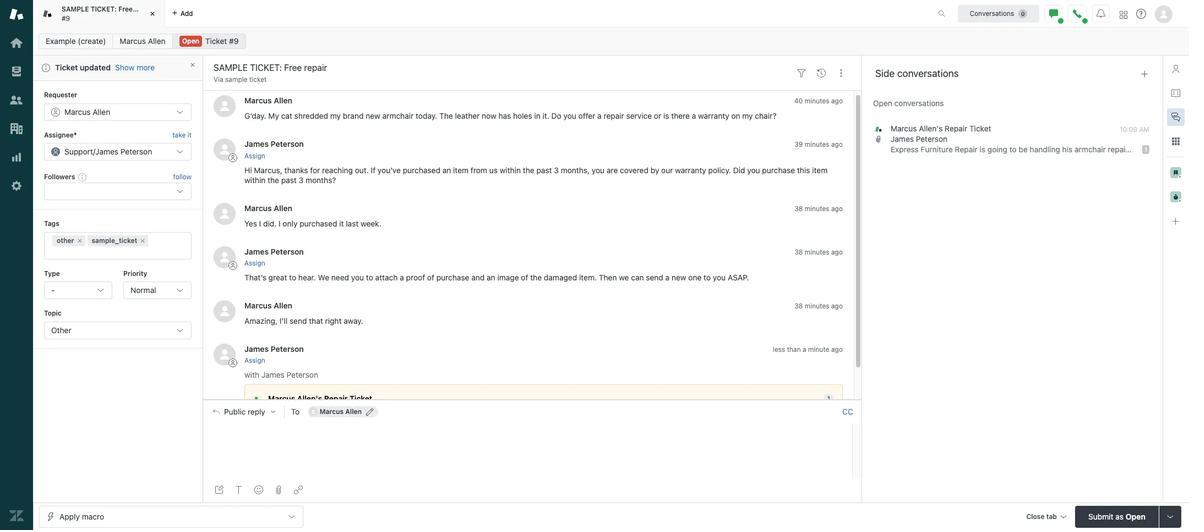 Task type: describe. For each thing, give the bounding box(es) containing it.
ago for amazing, i'll send that right away.
[[831, 302, 843, 311]]

ago for g'day. my cat shredded my brand new armchair today. the leather now has holes in it. do you offer a repair service or is there a warranty on my chair?
[[831, 97, 843, 105]]

support
[[64, 147, 93, 156]]

take it button
[[172, 130, 192, 141]]

i'll
[[280, 317, 288, 326]]

do
[[552, 111, 562, 121]]

tab
[[1047, 513, 1057, 521]]

that's
[[244, 273, 266, 282]]

james inside assignee* element
[[95, 147, 118, 156]]

allen up cat
[[274, 96, 292, 105]]

conversations
[[970, 9, 1014, 17]]

or
[[654, 111, 661, 121]]

out.
[[355, 166, 369, 175]]

ago for hi marcus, thanks for reaching out. if you've purchased an item from us within the past 3 months, you are covered by our warranty policy. did you purchase this item within the past 3 months?
[[831, 141, 843, 149]]

main element
[[0, 0, 33, 531]]

conversations for side conversations
[[897, 68, 959, 80]]

knowledge image
[[1172, 89, 1180, 97]]

a left proof
[[400, 273, 404, 282]]

marcus inside requester element
[[64, 107, 91, 117]]

info on adding followers image
[[78, 173, 87, 182]]

3 minutes from the top
[[805, 205, 830, 213]]

ticket #9
[[205, 36, 239, 46]]

5 avatar image from the top
[[214, 301, 236, 323]]

3 assign from the top
[[244, 357, 265, 365]]

james up with
[[244, 345, 269, 354]]

followers
[[44, 173, 75, 181]]

on
[[731, 111, 740, 121]]

for
[[310, 166, 320, 175]]

marcus.allen@example.com image
[[309, 408, 318, 417]]

free
[[118, 5, 133, 13]]

apply
[[59, 512, 80, 522]]

close image
[[147, 8, 158, 19]]

example (create) button
[[39, 34, 113, 49]]

marcus allen link for yes
[[244, 204, 292, 213]]

less
[[773, 346, 785, 354]]

39
[[795, 141, 803, 149]]

1 to from the left
[[289, 273, 296, 282]]

james down open conversations on the right
[[891, 135, 914, 144]]

reaching
[[322, 166, 353, 175]]

organizations image
[[9, 122, 24, 136]]

marcus,
[[254, 166, 282, 175]]

updated
[[80, 63, 111, 72]]

minutes for asap.
[[805, 248, 830, 256]]

a right than
[[803, 346, 806, 354]]

peterson up with james peterson on the bottom left of page
[[271, 345, 304, 354]]

james right with
[[261, 371, 285, 380]]

#9 inside sample ticket: free repair #9
[[62, 14, 70, 22]]

than
[[787, 346, 801, 354]]

39 minutes ago
[[795, 141, 843, 149]]

marcus up james peterson
[[891, 124, 917, 133]]

now
[[482, 111, 496, 121]]

months?
[[306, 175, 336, 185]]

marcus up amazing,
[[244, 301, 272, 311]]

40 minutes ago text field
[[795, 97, 843, 105]]

marcus allen inside requester element
[[64, 107, 110, 117]]

normal
[[130, 286, 156, 295]]

assignee* element
[[44, 143, 192, 161]]

james peterson assign for great
[[244, 247, 304, 268]]

the
[[439, 111, 453, 121]]

2 vertical spatial the
[[530, 273, 542, 282]]

0 vertical spatial the
[[523, 166, 534, 175]]

us
[[489, 166, 498, 175]]

ticket inside conversationlabel log
[[350, 395, 372, 404]]

apply macro
[[59, 512, 104, 522]]

38 minutes ago for week.
[[795, 205, 843, 213]]

yes i did. i only purchased it last week.
[[244, 219, 381, 228]]

ticket:
[[91, 5, 117, 13]]

public reply
[[224, 408, 265, 417]]

button displays agent's chat status as online. image
[[1049, 9, 1058, 18]]

right
[[325, 317, 342, 326]]

james peterson link for great
[[244, 247, 304, 256]]

submit
[[1089, 512, 1114, 522]]

it inside take it "button"
[[188, 131, 192, 139]]

it.
[[543, 111, 549, 121]]

minutes for item
[[805, 141, 830, 149]]

ago for that's great to hear. we need you to attach a proof of purchase and an image of the damaged item. then we can send a new one to you asap.
[[831, 248, 843, 256]]

type
[[44, 270, 60, 278]]

open for open conversations
[[873, 99, 892, 108]]

leather
[[455, 111, 480, 121]]

example
[[46, 36, 76, 46]]

repair inside conversationlabel log
[[604, 111, 624, 121]]

assign button for hi
[[244, 151, 265, 161]]

you right did
[[747, 166, 760, 175]]

week.
[[361, 219, 381, 228]]

38 for attach
[[795, 248, 803, 256]]

away.
[[344, 317, 363, 326]]

that's great to hear. we need you to attach a proof of purchase and an image of the damaged item. then we can send a new one to you asap.
[[244, 273, 749, 282]]

support / james peterson
[[64, 147, 152, 156]]

conversations for open conversations
[[895, 99, 944, 108]]

allen inside requester element
[[93, 107, 110, 117]]

3 james peterson assign from the top
[[244, 345, 304, 365]]

can
[[631, 273, 644, 282]]

brand
[[343, 111, 364, 121]]

apps image
[[1172, 137, 1180, 146]]

bookmarks image
[[1171, 167, 1182, 178]]

1 horizontal spatial marcus allen's repair ticket
[[891, 124, 991, 133]]

marcus allen up amazing,
[[244, 301, 292, 311]]

views image
[[9, 64, 24, 79]]

other
[[57, 237, 74, 245]]

james up that's
[[244, 247, 269, 256]]

assign for that's
[[244, 259, 265, 268]]

are
[[607, 166, 618, 175]]

armchair
[[382, 111, 414, 121]]

add attachment image
[[274, 486, 283, 495]]

peterson up thanks
[[271, 140, 304, 149]]

insert emojis image
[[254, 486, 263, 495]]

1 horizontal spatial repair
[[945, 124, 968, 133]]

purchased inside the hi marcus, thanks for reaching out. if you've purchased an item from us within the past 3 months, you are covered by our warranty policy. did you purchase this item within the past 3 months?
[[403, 166, 440, 175]]

as
[[1116, 512, 1124, 522]]

time tracking image
[[1171, 192, 1182, 203]]

purchase inside the hi marcus, thanks for reaching out. if you've purchased an item from us within the past 3 months, you are covered by our warranty policy. did you purchase this item within the past 3 months?
[[762, 166, 795, 175]]

0 vertical spatial within
[[500, 166, 521, 175]]

normal button
[[123, 282, 192, 300]]

with
[[244, 371, 259, 380]]

ticket
[[249, 75, 267, 84]]

marcus allen link for amazing,
[[244, 301, 292, 311]]

last
[[346, 219, 359, 228]]

today.
[[416, 111, 437, 121]]

need
[[331, 273, 349, 282]]

months,
[[561, 166, 590, 175]]

allen left edit user 'icon'
[[345, 408, 362, 416]]

1 avatar image from the top
[[214, 95, 236, 118]]

zendesk image
[[9, 509, 24, 524]]

it inside conversationlabel log
[[339, 219, 344, 228]]

less than a minute ago text field
[[773, 346, 843, 354]]

(create)
[[78, 36, 106, 46]]

38 minutes ago text field for that's great to hear. we need you to attach a proof of purchase and an image of the damaged item. then we can send a new one to you asap.
[[795, 248, 843, 256]]

james peterson assign for marcus,
[[244, 140, 304, 160]]

tags
[[44, 220, 59, 228]]

marcus up "g'day."
[[244, 96, 272, 105]]

zendesk products image
[[1120, 11, 1128, 18]]

3 38 from the top
[[795, 302, 803, 311]]

a left one
[[665, 273, 670, 282]]

hi
[[244, 166, 252, 175]]

-
[[51, 286, 55, 295]]

conversations button
[[958, 5, 1040, 22]]

displays possible ticket submission types image
[[1166, 513, 1175, 522]]

submit as open
[[1089, 512, 1146, 522]]

james up hi
[[244, 140, 269, 149]]

attach
[[375, 273, 398, 282]]

marcus allen link inside secondary "element"
[[113, 34, 173, 49]]

0 horizontal spatial within
[[244, 175, 266, 185]]

edit user image
[[366, 408, 374, 416]]

did.
[[263, 219, 277, 228]]

/
[[93, 147, 95, 156]]

#9 inside secondary "element"
[[229, 36, 239, 46]]

public
[[224, 408, 246, 417]]

cc button
[[842, 407, 853, 417]]

3 to from the left
[[704, 273, 711, 282]]

topic element
[[44, 322, 192, 340]]

show
[[115, 63, 135, 72]]

peterson down open conversations on the right
[[916, 135, 948, 144]]

that
[[309, 317, 323, 326]]

image
[[497, 273, 519, 282]]

ticket actions image
[[837, 69, 846, 77]]

6 ago from the top
[[831, 346, 843, 354]]

alert containing ticket updated
[[33, 56, 203, 81]]

with james peterson
[[244, 371, 318, 380]]

secondary element
[[33, 30, 1189, 52]]

you've
[[378, 166, 401, 175]]

hi marcus, thanks for reaching out. if you've purchased an item from us within the past 3 months, you are covered by our warranty policy. did you purchase this item within the past 3 months?
[[244, 166, 830, 185]]

1 inside conversationlabel log
[[828, 395, 830, 402]]

you right do
[[564, 111, 576, 121]]

service
[[626, 111, 652, 121]]

minute
[[808, 346, 830, 354]]

less than a minute ago
[[773, 346, 843, 354]]

marcus allen up my
[[244, 96, 292, 105]]

allen up i'll
[[274, 301, 292, 311]]

from
[[471, 166, 487, 175]]

4 avatar image from the top
[[214, 246, 236, 269]]

side
[[875, 68, 895, 80]]

2 item from the left
[[812, 166, 828, 175]]

notifications image
[[1097, 9, 1106, 18]]

topic
[[44, 310, 62, 318]]

0 horizontal spatial send
[[290, 317, 307, 326]]

marcus up to
[[268, 395, 295, 404]]



Task type: vqa. For each thing, say whether or not it's contained in the screenshot.
... inside If you have configured your Help Center to support multiple languages, you can publish content in your supported languages.   Here's the workflow for localizing your Help Center content into other ...
no



Task type: locate. For each thing, give the bounding box(es) containing it.
1 assign from the top
[[244, 152, 265, 160]]

open up close ticket collision notification image
[[182, 37, 199, 45]]

ticket inside ticket updated show more
[[55, 63, 78, 72]]

0 vertical spatial purchased
[[403, 166, 440, 175]]

2 horizontal spatial to
[[704, 273, 711, 282]]

damaged
[[544, 273, 577, 282]]

the left damaged
[[530, 273, 542, 282]]

0 horizontal spatial purchased
[[300, 219, 337, 228]]

0 vertical spatial open
[[182, 37, 199, 45]]

1 vertical spatial james peterson link
[[244, 247, 304, 256]]

the right us
[[523, 166, 534, 175]]

1 horizontal spatial my
[[742, 111, 753, 121]]

an
[[443, 166, 451, 175], [487, 273, 495, 282]]

the down marcus,
[[268, 175, 279, 185]]

1 horizontal spatial purchased
[[403, 166, 440, 175]]

1 horizontal spatial an
[[487, 273, 495, 282]]

allen up "only"
[[274, 204, 292, 213]]

marcus allen's repair ticket up james peterson
[[891, 124, 991, 133]]

remove image right sample_ticket
[[139, 238, 146, 244]]

conversations
[[897, 68, 959, 80], [895, 99, 944, 108]]

assign for hi
[[244, 152, 265, 160]]

minutes for chair?
[[805, 97, 830, 105]]

minutes up minute
[[805, 302, 830, 311]]

purchase left and
[[436, 273, 469, 282]]

marcus down requester
[[64, 107, 91, 117]]

item.
[[579, 273, 597, 282]]

39 minutes ago text field
[[795, 141, 843, 149]]

you left are
[[592, 166, 605, 175]]

2 james peterson assign from the top
[[244, 247, 304, 268]]

1 horizontal spatial send
[[646, 273, 663, 282]]

we
[[318, 273, 329, 282]]

1 horizontal spatial 3
[[554, 166, 559, 175]]

1 vertical spatial the
[[268, 175, 279, 185]]

close ticket collision notification image
[[189, 61, 196, 68]]

remove image for other
[[76, 238, 83, 244]]

take it
[[172, 131, 192, 139]]

0 vertical spatial warranty
[[698, 111, 729, 121]]

customer context image
[[1172, 64, 1180, 73]]

38 minutes ago text field down this at right
[[795, 205, 843, 213]]

0 vertical spatial past
[[537, 166, 552, 175]]

open conversations
[[873, 99, 944, 108]]

1 horizontal spatial allen's
[[919, 124, 943, 133]]

marcus allen link up did.
[[244, 204, 292, 213]]

past left months, on the top of the page
[[537, 166, 552, 175]]

1 38 from the top
[[795, 205, 803, 213]]

1 horizontal spatial purchase
[[762, 166, 795, 175]]

marcus allen right marcus.allen@example.com icon
[[320, 408, 362, 416]]

cat
[[281, 111, 292, 121]]

2 vertical spatial 38 minutes ago
[[795, 302, 843, 311]]

0 vertical spatial conversations
[[897, 68, 959, 80]]

get help image
[[1136, 9, 1146, 19]]

hear.
[[298, 273, 316, 282]]

1 vertical spatial past
[[281, 175, 297, 185]]

marcus allen inside secondary "element"
[[120, 36, 166, 46]]

marcus allen down requester
[[64, 107, 110, 117]]

example (create)
[[46, 36, 106, 46]]

peterson up great
[[271, 247, 304, 256]]

6 avatar image from the top
[[214, 344, 236, 366]]

1 vertical spatial warranty
[[675, 166, 706, 175]]

purchased right "only"
[[300, 219, 337, 228]]

0 horizontal spatial new
[[366, 111, 380, 121]]

we
[[619, 273, 629, 282]]

2 ago from the top
[[831, 141, 843, 149]]

allen inside secondary "element"
[[148, 36, 166, 46]]

james peterson link up marcus,
[[244, 140, 304, 149]]

remove image right other
[[76, 238, 83, 244]]

repair inside conversationlabel log
[[324, 395, 348, 404]]

requester element
[[44, 103, 192, 121]]

2 vertical spatial assign
[[244, 357, 265, 365]]

2 vertical spatial assign button
[[244, 356, 265, 366]]

5 ago from the top
[[831, 302, 843, 311]]

my
[[268, 111, 279, 121]]

get started image
[[9, 36, 24, 50]]

1 vertical spatial assign
[[244, 259, 265, 268]]

2 vertical spatial open
[[1126, 512, 1146, 522]]

1 vertical spatial #9
[[229, 36, 239, 46]]

2 38 from the top
[[795, 248, 803, 256]]

1 horizontal spatial 1
[[1145, 147, 1147, 153]]

more
[[137, 63, 155, 72]]

0 horizontal spatial my
[[330, 111, 341, 121]]

send right i'll
[[290, 317, 307, 326]]

1 down minute
[[828, 395, 830, 402]]

1 horizontal spatial within
[[500, 166, 521, 175]]

follow button
[[173, 172, 192, 182]]

0 horizontal spatial of
[[427, 273, 434, 282]]

1 horizontal spatial it
[[339, 219, 344, 228]]

38 minutes ago up minute
[[795, 302, 843, 311]]

3 assign button from the top
[[244, 356, 265, 366]]

1 horizontal spatial new
[[672, 273, 686, 282]]

remove image
[[76, 238, 83, 244], [139, 238, 146, 244]]

1 item from the left
[[453, 166, 469, 175]]

0 horizontal spatial purchase
[[436, 273, 469, 282]]

purchased
[[403, 166, 440, 175], [300, 219, 337, 228]]

side conversations
[[875, 68, 959, 80]]

allen up support / james peterson
[[93, 107, 110, 117]]

1 minutes from the top
[[805, 97, 830, 105]]

james peterson assign up with james peterson on the bottom left of page
[[244, 345, 304, 365]]

new right brand
[[366, 111, 380, 121]]

1 38 minutes ago text field from the top
[[795, 205, 843, 213]]

1 down am
[[1145, 147, 1147, 153]]

marcus allen up the more
[[120, 36, 166, 46]]

zendesk support image
[[9, 7, 24, 21]]

1 of from the left
[[427, 273, 434, 282]]

marcus up yes
[[244, 204, 272, 213]]

38 minutes ago for attach
[[795, 248, 843, 256]]

3 james peterson link from the top
[[244, 345, 304, 354]]

great
[[269, 273, 287, 282]]

i right yes
[[259, 219, 261, 228]]

38 minutes ago text field
[[795, 205, 843, 213], [795, 248, 843, 256]]

assign button up hi
[[244, 151, 265, 161]]

0 horizontal spatial to
[[289, 273, 296, 282]]

0 horizontal spatial repair
[[135, 5, 154, 13]]

0 vertical spatial 1
[[1145, 147, 1147, 153]]

1 vertical spatial james peterson assign
[[244, 247, 304, 268]]

1 horizontal spatial item
[[812, 166, 828, 175]]

tabs tab list
[[33, 0, 927, 28]]

to
[[289, 273, 296, 282], [366, 273, 373, 282], [704, 273, 711, 282]]

add link (cmd k) image
[[294, 486, 303, 495]]

2 vertical spatial james peterson link
[[244, 345, 304, 354]]

within down hi
[[244, 175, 266, 185]]

priority
[[123, 270, 147, 278]]

repair inside sample ticket: free repair #9
[[135, 5, 154, 13]]

1 38 minutes ago from the top
[[795, 205, 843, 213]]

1 horizontal spatial repair
[[604, 111, 624, 121]]

covered
[[620, 166, 649, 175]]

2 my from the left
[[742, 111, 753, 121]]

0 horizontal spatial allen's
[[297, 395, 322, 404]]

my right 'on'
[[742, 111, 753, 121]]

purchase left this at right
[[762, 166, 795, 175]]

0 horizontal spatial #9
[[62, 14, 70, 22]]

warranty inside the hi marcus, thanks for reaching out. if you've purchased an item from us within the past 3 months, you are covered by our warranty policy. did you purchase this item within the past 3 months?
[[675, 166, 706, 175]]

allen's inside conversationlabel log
[[297, 395, 322, 404]]

you right 'need'
[[351, 273, 364, 282]]

allen
[[148, 36, 166, 46], [274, 96, 292, 105], [93, 107, 110, 117], [274, 204, 292, 213], [274, 301, 292, 311], [345, 408, 362, 416]]

2 to from the left
[[366, 273, 373, 282]]

followers element
[[44, 183, 192, 201]]

to left hear. at the bottom left
[[289, 273, 296, 282]]

marcus up show more button
[[120, 36, 146, 46]]

within
[[500, 166, 521, 175], [244, 175, 266, 185]]

close tab button
[[1022, 506, 1071, 530]]

minutes
[[805, 97, 830, 105], [805, 141, 830, 149], [805, 205, 830, 213], [805, 248, 830, 256], [805, 302, 830, 311]]

a right there
[[692, 111, 696, 121]]

1 vertical spatial within
[[244, 175, 266, 185]]

0 vertical spatial send
[[646, 273, 663, 282]]

0 vertical spatial 38
[[795, 205, 803, 213]]

1 ago from the top
[[831, 97, 843, 105]]

via sample ticket
[[214, 75, 267, 84]]

#9
[[62, 14, 70, 22], [229, 36, 239, 46]]

0 horizontal spatial remove image
[[76, 238, 83, 244]]

conversations down side conversations
[[895, 99, 944, 108]]

new left one
[[672, 273, 686, 282]]

38 minutes ago
[[795, 205, 843, 213], [795, 248, 843, 256], [795, 302, 843, 311]]

assign button up with
[[244, 356, 265, 366]]

2 vertical spatial 38
[[795, 302, 803, 311]]

minutes down this at right
[[805, 205, 830, 213]]

repair right "free"
[[135, 5, 154, 13]]

4 minutes from the top
[[805, 248, 830, 256]]

1 vertical spatial assign button
[[244, 259, 265, 269]]

to right one
[[704, 273, 711, 282]]

admin image
[[9, 179, 24, 193]]

open right as
[[1126, 512, 1146, 522]]

1 vertical spatial 38 minutes ago
[[795, 248, 843, 256]]

format text image
[[235, 486, 243, 495]]

1 vertical spatial purchase
[[436, 273, 469, 282]]

item
[[453, 166, 469, 175], [812, 166, 828, 175]]

did
[[733, 166, 745, 175]]

marcus allen link up my
[[244, 96, 292, 105]]

3 ago from the top
[[831, 205, 843, 213]]

public reply button
[[203, 401, 284, 424]]

marcus allen's repair ticket inside conversationlabel log
[[268, 395, 372, 404]]

james right "support"
[[95, 147, 118, 156]]

my left brand
[[330, 111, 341, 121]]

assign up with
[[244, 357, 265, 365]]

james
[[891, 135, 914, 144], [244, 140, 269, 149], [95, 147, 118, 156], [244, 247, 269, 256], [244, 345, 269, 354], [261, 371, 285, 380]]

40 minutes ago
[[795, 97, 843, 105]]

james peterson link
[[244, 140, 304, 149], [244, 247, 304, 256], [244, 345, 304, 354]]

1 horizontal spatial #9
[[229, 36, 239, 46]]

1
[[1145, 147, 1147, 153], [828, 395, 830, 402]]

sample
[[225, 75, 248, 84]]

1 my from the left
[[330, 111, 341, 121]]

2 assign from the top
[[244, 259, 265, 268]]

1 vertical spatial 1
[[828, 395, 830, 402]]

0 vertical spatial repair
[[945, 124, 968, 133]]

2 remove image from the left
[[139, 238, 146, 244]]

ticket updated show more
[[55, 63, 155, 72]]

repair left service
[[604, 111, 624, 121]]

remove image for sample_ticket
[[139, 238, 146, 244]]

open for open
[[182, 37, 199, 45]]

1 horizontal spatial of
[[521, 273, 528, 282]]

purchased right you've
[[403, 166, 440, 175]]

0 vertical spatial an
[[443, 166, 451, 175]]

2 38 minutes ago from the top
[[795, 248, 843, 256]]

0 vertical spatial 38 minutes ago
[[795, 205, 843, 213]]

3 avatar image from the top
[[214, 203, 236, 225]]

james peterson link for marcus,
[[244, 140, 304, 149]]

marcus allen link for g'day.
[[244, 96, 292, 105]]

38 minutes ago text field
[[795, 302, 843, 311]]

1 remove image from the left
[[76, 238, 83, 244]]

open down side
[[873, 99, 892, 108]]

1 vertical spatial open
[[873, 99, 892, 108]]

1 vertical spatial new
[[672, 273, 686, 282]]

3 down thanks
[[299, 175, 304, 185]]

to
[[291, 407, 300, 417]]

1 vertical spatial marcus allen's repair ticket
[[268, 395, 372, 404]]

peterson right /
[[121, 147, 152, 156]]

0 horizontal spatial repair
[[324, 395, 348, 404]]

0 vertical spatial james peterson link
[[244, 140, 304, 149]]

allen's up marcus.allen@example.com icon
[[297, 395, 322, 404]]

0 horizontal spatial 3
[[299, 175, 304, 185]]

0 horizontal spatial an
[[443, 166, 451, 175]]

warranty
[[698, 111, 729, 121], [675, 166, 706, 175]]

2 avatar image from the top
[[214, 139, 236, 161]]

0 horizontal spatial 1
[[828, 395, 830, 402]]

ticket inside secondary "element"
[[205, 36, 227, 46]]

1 horizontal spatial remove image
[[139, 238, 146, 244]]

customers image
[[9, 93, 24, 107]]

0 vertical spatial assign
[[244, 152, 265, 160]]

38 minutes ago text field for yes i did. i only purchased it last week.
[[795, 205, 843, 213]]

marcus allen link up the more
[[113, 34, 173, 49]]

1 vertical spatial allen's
[[297, 395, 322, 404]]

peterson inside assignee* element
[[121, 147, 152, 156]]

10:09 am
[[1120, 126, 1150, 134]]

5 minutes from the top
[[805, 302, 830, 311]]

2 minutes from the top
[[805, 141, 830, 149]]

Public reply composer text field
[[208, 424, 849, 447]]

am
[[1139, 126, 1150, 134]]

marcus allen up did.
[[244, 204, 292, 213]]

send
[[646, 273, 663, 282], [290, 317, 307, 326]]

amazing, i'll send that right away.
[[244, 317, 363, 326]]

2 james peterson link from the top
[[244, 247, 304, 256]]

alert
[[33, 56, 203, 81]]

minutes up 38 minutes ago text box
[[805, 248, 830, 256]]

open inside secondary "element"
[[182, 37, 199, 45]]

assign button up that's
[[244, 259, 265, 269]]

Subject field
[[211, 61, 790, 74]]

is
[[663, 111, 669, 121]]

ago
[[831, 97, 843, 105], [831, 141, 843, 149], [831, 205, 843, 213], [831, 248, 843, 256], [831, 302, 843, 311], [831, 346, 843, 354]]

conversationlabel log
[[203, 87, 862, 435]]

there
[[671, 111, 690, 121]]

macro
[[82, 512, 104, 522]]

1 i from the left
[[259, 219, 261, 228]]

2 assign button from the top
[[244, 259, 265, 269]]

0 horizontal spatial past
[[281, 175, 297, 185]]

2 horizontal spatial open
[[1126, 512, 1146, 522]]

an right and
[[487, 273, 495, 282]]

marcus inside secondary "element"
[[120, 36, 146, 46]]

0 vertical spatial 38 minutes ago text field
[[795, 205, 843, 213]]

1 vertical spatial purchased
[[300, 219, 337, 228]]

marcus right marcus.allen@example.com icon
[[320, 408, 344, 416]]

1 horizontal spatial past
[[537, 166, 552, 175]]

close tab
[[1027, 513, 1057, 521]]

draft mode image
[[215, 486, 224, 495]]

0 horizontal spatial i
[[259, 219, 261, 228]]

marcus allen's repair ticket up marcus.allen@example.com icon
[[268, 395, 372, 404]]

james peterson link up with james peterson on the bottom left of page
[[244, 345, 304, 354]]

ticket
[[205, 36, 227, 46], [55, 63, 78, 72], [970, 124, 991, 133], [350, 395, 372, 404]]

james peterson assign up great
[[244, 247, 304, 268]]

warranty left 'on'
[[698, 111, 729, 121]]

1 vertical spatial 38 minutes ago text field
[[795, 248, 843, 256]]

1 vertical spatial send
[[290, 317, 307, 326]]

38 for week.
[[795, 205, 803, 213]]

item right this at right
[[812, 166, 828, 175]]

filter image
[[797, 69, 806, 77]]

purchase
[[762, 166, 795, 175], [436, 273, 469, 282]]

0 horizontal spatial open
[[182, 37, 199, 45]]

40
[[795, 97, 803, 105]]

marcus allen
[[120, 36, 166, 46], [244, 96, 292, 105], [64, 107, 110, 117], [244, 204, 292, 213], [244, 301, 292, 311], [320, 408, 362, 416]]

2 of from the left
[[521, 273, 528, 282]]

3 38 minutes ago from the top
[[795, 302, 843, 311]]

0 vertical spatial it
[[188, 131, 192, 139]]

1 vertical spatial 38
[[795, 248, 803, 256]]

38 minutes ago down this at right
[[795, 205, 843, 213]]

38 minutes ago up 38 minutes ago text box
[[795, 248, 843, 256]]

1 james peterson assign from the top
[[244, 140, 304, 160]]

only
[[283, 219, 298, 228]]

2 i from the left
[[279, 219, 281, 228]]

marcus allen's repair ticket
[[891, 124, 991, 133], [268, 395, 372, 404]]

hide composer image
[[528, 396, 537, 404]]

tab
[[33, 0, 165, 28]]

1 vertical spatial it
[[339, 219, 344, 228]]

take
[[172, 131, 186, 139]]

0 vertical spatial purchase
[[762, 166, 795, 175]]

38 minutes ago text field up 38 minutes ago text box
[[795, 248, 843, 256]]

assign button for that's
[[244, 259, 265, 269]]

1 horizontal spatial i
[[279, 219, 281, 228]]

0 vertical spatial repair
[[135, 5, 154, 13]]

0 vertical spatial assign button
[[244, 151, 265, 161]]

#9 up 'sample'
[[229, 36, 239, 46]]

ago for yes i did. i only purchased it last week.
[[831, 205, 843, 213]]

0 vertical spatial allen's
[[919, 124, 943, 133]]

avatar image
[[214, 95, 236, 118], [214, 139, 236, 161], [214, 203, 236, 225], [214, 246, 236, 269], [214, 301, 236, 323], [214, 344, 236, 366]]

assign up hi
[[244, 152, 265, 160]]

2 38 minutes ago text field from the top
[[795, 248, 843, 256]]

events image
[[817, 69, 826, 77]]

james peterson assign up marcus,
[[244, 140, 304, 160]]

add
[[181, 9, 193, 17]]

allen down close image
[[148, 36, 166, 46]]

3 left months, on the top of the page
[[554, 166, 559, 175]]

2 vertical spatial james peterson assign
[[244, 345, 304, 365]]

1 vertical spatial repair
[[324, 395, 348, 404]]

james peterson
[[891, 135, 948, 144]]

requester
[[44, 91, 77, 99]]

an inside the hi marcus, thanks for reaching out. if you've purchased an item from us within the past 3 months, you are covered by our warranty policy. did you purchase this item within the past 3 months?
[[443, 166, 451, 175]]

marcus allen link up amazing,
[[244, 301, 292, 311]]

it right take
[[188, 131, 192, 139]]

4 ago from the top
[[831, 248, 843, 256]]

it left last
[[339, 219, 344, 228]]

follow
[[173, 173, 192, 181]]

#9 down sample
[[62, 14, 70, 22]]

0 vertical spatial new
[[366, 111, 380, 121]]

1 assign button from the top
[[244, 151, 265, 161]]

0 vertical spatial james peterson assign
[[244, 140, 304, 160]]

1 vertical spatial an
[[487, 273, 495, 282]]

you left asap.
[[713, 273, 726, 282]]

show more button
[[115, 63, 155, 73]]

1 james peterson link from the top
[[244, 140, 304, 149]]

1 vertical spatial repair
[[604, 111, 624, 121]]

reporting image
[[9, 150, 24, 165]]

send right can
[[646, 273, 663, 282]]

yes
[[244, 219, 257, 228]]

i right did.
[[279, 219, 281, 228]]

1 vertical spatial 3
[[299, 175, 304, 185]]

open
[[182, 37, 199, 45], [873, 99, 892, 108], [1126, 512, 1146, 522]]

1 vertical spatial conversations
[[895, 99, 944, 108]]

tab containing sample ticket: free repair
[[33, 0, 165, 28]]

a
[[597, 111, 602, 121], [692, 111, 696, 121], [400, 273, 404, 282], [665, 273, 670, 282], [803, 346, 806, 354]]

item left from
[[453, 166, 469, 175]]

an left from
[[443, 166, 451, 175]]

proof
[[406, 273, 425, 282]]

0 vertical spatial 3
[[554, 166, 559, 175]]

1 horizontal spatial to
[[366, 273, 373, 282]]

to left "attach"
[[366, 273, 373, 282]]

offer
[[579, 111, 595, 121]]

peterson up to
[[287, 371, 318, 380]]

a right offer
[[597, 111, 602, 121]]

in
[[534, 111, 541, 121]]



